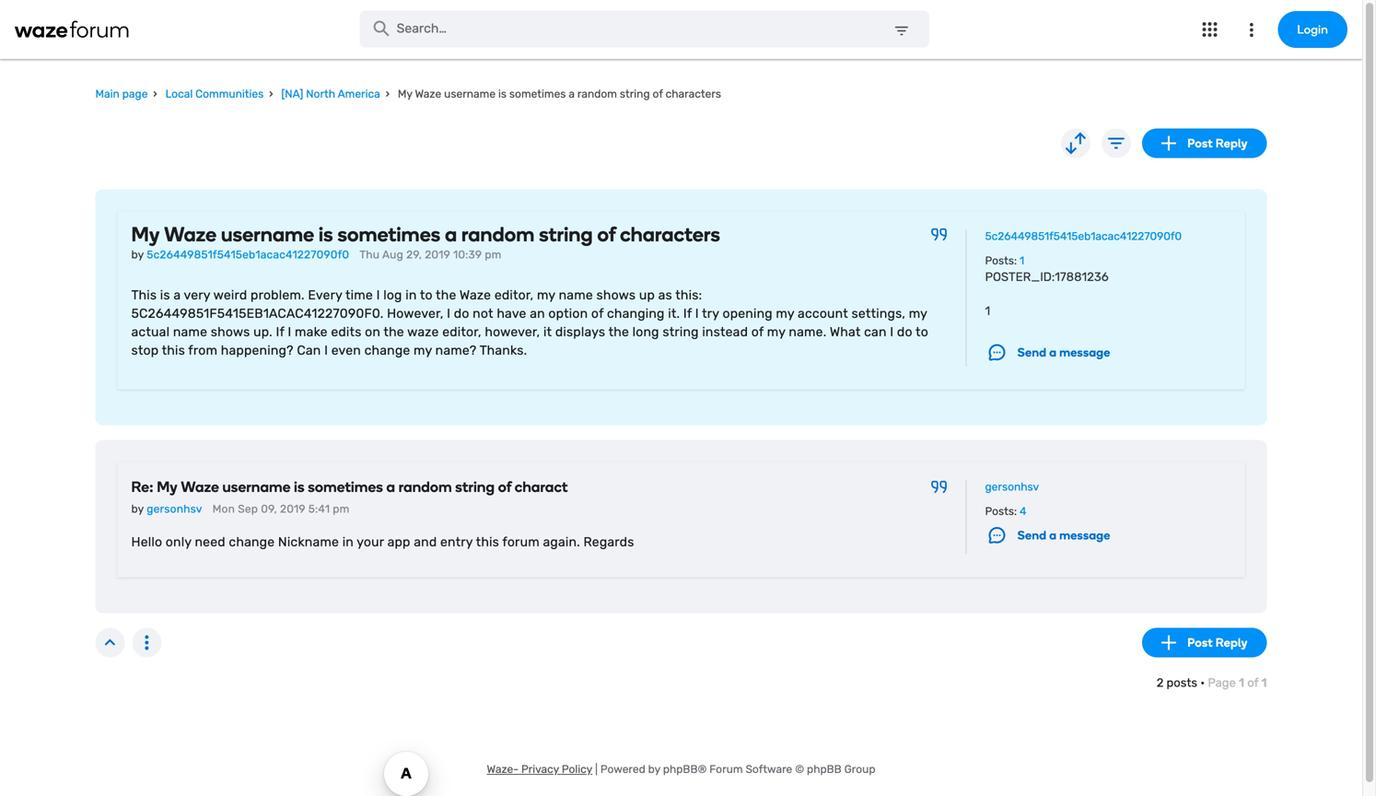 Task type: describe. For each thing, give the bounding box(es) containing it.
every
[[308, 287, 342, 303]]

string inside this is a very weird problem. every time i log in to the waze editor, my name shows up as this: 5c26449851f5415eb1acac41227090f0. however, i do not have an option of changing it. if i try opening my account settings, my actual name shows up. if i make edits on the waze editor, however, it displays the long string instead of my name. what can i do to stop this from happening? can i even change my name? thanks.
[[663, 324, 699, 339]]

waze- privacy policy link
[[487, 763, 593, 776]]

re: my waze username is sometimes a random string of charact
[[131, 478, 568, 496]]

name?
[[436, 343, 477, 358]]

1 horizontal spatial if
[[684, 306, 692, 321]]

waze-
[[487, 763, 519, 776]]

main
[[95, 88, 120, 100]]

2019 for 10:39
[[425, 248, 451, 261]]

thu
[[360, 248, 380, 261]]

weird
[[213, 287, 247, 303]]

however,
[[485, 324, 540, 339]]

opening
[[723, 306, 773, 321]]

1 vertical spatial username
[[221, 222, 314, 246]]

0 vertical spatial shows
[[597, 287, 636, 303]]

1 horizontal spatial 5c26449851f5415eb1acac41227090f0
[[986, 230, 1182, 243]]

displays
[[555, 324, 606, 339]]

my left name.
[[767, 324, 786, 339]]

2
[[1157, 676, 1164, 690]]

of inside re: my waze username is sometimes a random string of charact link
[[498, 478, 512, 496]]

main page
[[95, 88, 148, 100]]

waze
[[407, 324, 439, 339]]

©
[[795, 763, 805, 776]]

policy
[[562, 763, 593, 776]]

waze up the by 5c26449851f5415eb1acac41227090f0
[[164, 222, 217, 246]]

waze inside this is a very weird problem. every time i log in to the waze editor, my name shows up as this: 5c26449851f5415eb1acac41227090f0. however, i do not have an option of changing it. if i try opening my account settings, my actual name shows up. if i make edits on the waze editor, however, it displays the long string instead of my name. what can i do to stop this from happening? can i even change my name? thanks.
[[460, 287, 491, 303]]

10:39
[[453, 248, 482, 261]]

by for by gersonhsv
[[131, 503, 144, 516]]

re: my waze username is sometimes a random string of charact link
[[131, 476, 568, 498]]

waze up mon
[[181, 478, 219, 496]]

what
[[830, 324, 861, 339]]

0 horizontal spatial the
[[384, 324, 404, 339]]

sometimes inside re: my waze username is sometimes a random string of charact link
[[308, 478, 383, 496]]

mon sep 09, 2019 5:41 pm
[[213, 503, 350, 516]]

an
[[530, 306, 545, 321]]

edits
[[331, 324, 362, 339]]

0 vertical spatial characters
[[666, 88, 722, 100]]

from
[[188, 343, 218, 358]]

waze right america
[[415, 88, 442, 100]]

1 vertical spatial if
[[276, 324, 285, 339]]

this is a very weird problem. every time i log in to the waze editor, my name shows up as this: 5c26449851f5415eb1acac41227090f0. however, i do not have an option of changing it. if i try opening my account settings, my actual name shows up. if i make edits on the waze editor, however, it displays the long string instead of my name. what can i do to stop this from happening? can i even change my name? thanks.
[[131, 287, 929, 358]]

hello only need change nickname in your app and entry this forum again. regards
[[131, 535, 634, 550]]

stop
[[131, 343, 159, 358]]

[na]
[[281, 88, 303, 100]]

it
[[544, 324, 552, 339]]

my right settings,
[[909, 306, 928, 321]]

account
[[798, 306, 849, 321]]

1 horizontal spatial gersonhsv link
[[986, 481, 1039, 494]]

change inside this is a very weird problem. every time i log in to the waze editor, my name shows up as this: 5c26449851f5415eb1acac41227090f0. however, i do not have an option of changing it. if i try opening my account settings, my actual name shows up. if i make edits on the waze editor, however, it displays the long string instead of my name. what can i do to stop this from happening? can i even change my name? thanks.
[[364, 343, 410, 358]]

|
[[595, 763, 598, 776]]

[na] north america link
[[281, 82, 380, 106]]

reply with quote image for thu aug 29, 2019 10:39 pm
[[931, 228, 948, 241]]

need
[[195, 535, 226, 550]]

as
[[658, 287, 673, 303]]

my waze username is sometimes a random string of characters main content
[[95, 128, 1267, 705]]

group
[[845, 763, 876, 776]]

by gersonhsv
[[131, 503, 202, 516]]

not
[[473, 306, 494, 321]]

4
[[1020, 505, 1027, 518]]

a inside this is a very weird problem. every time i log in to the waze editor, my name shows up as this: 5c26449851f5415eb1acac41227090f0. however, i do not have an option of changing it. if i try opening my account settings, my actual name shows up. if i make edits on the waze editor, however, it displays the long string instead of my name. what can i do to stop this from happening? can i even change my name? thanks.
[[174, 287, 181, 303]]

nickname
[[278, 535, 339, 550]]

0 vertical spatial random
[[578, 88, 617, 100]]

29,
[[406, 248, 422, 261]]

0 vertical spatial sometimes
[[510, 88, 566, 100]]

mon
[[213, 503, 235, 516]]

settings,
[[852, 306, 906, 321]]

name.
[[789, 324, 827, 339]]

this:
[[676, 287, 702, 303]]

1 vertical spatial to
[[916, 324, 929, 339]]

again.
[[543, 535, 580, 550]]

forum
[[710, 763, 743, 776]]

0 vertical spatial my
[[398, 88, 413, 100]]

0 vertical spatial gersonhsv
[[986, 481, 1039, 494]]

by 5c26449851f5415eb1acac41227090f0
[[131, 248, 349, 261]]

it.
[[668, 306, 680, 321]]

waze- privacy policy | powered by phpbb® forum software © phpbb group
[[487, 763, 876, 776]]

try
[[702, 306, 720, 321]]

reply with quote image for mon sep 09, 2019 5:41 pm
[[931, 481, 948, 494]]

however,
[[387, 306, 444, 321]]

1 vertical spatial editor,
[[442, 324, 482, 339]]

4 link
[[1020, 503, 1027, 520]]

hello
[[131, 535, 162, 550]]

page
[[1208, 676, 1236, 690]]

actual
[[131, 324, 170, 339]]

5:41
[[309, 503, 330, 516]]

entry
[[440, 535, 473, 550]]

my up the an
[[537, 287, 556, 303]]

log
[[384, 287, 402, 303]]

0 horizontal spatial gersonhsv
[[147, 503, 202, 516]]

forum
[[503, 535, 540, 550]]

time
[[346, 287, 373, 303]]

even
[[331, 343, 361, 358]]

thu aug 29, 2019 10:39 pm
[[360, 248, 502, 261]]

2 horizontal spatial the
[[609, 324, 629, 339]]

my up name.
[[776, 306, 795, 321]]

phpbb
[[807, 763, 842, 776]]

instead
[[702, 324, 748, 339]]



Task type: vqa. For each thing, say whether or not it's contained in the screenshot.
The Partners
no



Task type: locate. For each thing, give the bounding box(es) containing it.
2 horizontal spatial random
[[578, 88, 617, 100]]

0 horizontal spatial 5c26449851f5415eb1acac41227090f0 link
[[147, 245, 349, 264]]

posts: 4
[[986, 505, 1027, 518]]

1 horizontal spatial this
[[476, 535, 499, 550]]

2019 right 09,
[[280, 503, 306, 516]]

1 horizontal spatial in
[[406, 287, 417, 303]]

by up this
[[131, 248, 144, 261]]

1 horizontal spatial 5c26449851f5415eb1acac41227090f0 link
[[986, 230, 1182, 243]]

0 vertical spatial by
[[131, 248, 144, 261]]

1 vertical spatial pm
[[333, 503, 350, 516]]

editor, up have
[[495, 287, 534, 303]]

0 horizontal spatial shows
[[211, 324, 250, 339]]

0 vertical spatial username
[[444, 88, 496, 100]]

1 vertical spatial gersonhsv link
[[147, 500, 202, 519]]

editor, up 'name?'
[[442, 324, 482, 339]]

0 vertical spatial do
[[454, 306, 470, 321]]

gersonhsv up posts: 4
[[986, 481, 1039, 494]]

1 horizontal spatial random
[[462, 222, 535, 246]]

my right america
[[398, 88, 413, 100]]

2019 right 29,
[[425, 248, 451, 261]]

posts: left 1 link
[[986, 254, 1017, 267]]

this right entry
[[476, 535, 499, 550]]

1 vertical spatial do
[[897, 324, 913, 339]]

my
[[398, 88, 413, 100], [131, 222, 160, 246], [157, 478, 178, 496]]

by for by 5c26449851f5415eb1acac41227090f0
[[131, 248, 144, 261]]

is
[[498, 88, 507, 100], [319, 222, 333, 246], [160, 287, 170, 303], [294, 478, 305, 496]]

1 vertical spatial in
[[343, 535, 354, 550]]

problem.
[[251, 287, 305, 303]]

1 vertical spatial 5c26449851f5415eb1acac41227090f0
[[147, 248, 349, 261]]

my up this
[[131, 222, 160, 246]]

pm
[[485, 248, 502, 261], [333, 503, 350, 516]]

my waze username is sometimes a random string of characters
[[395, 88, 722, 100], [131, 222, 721, 246]]

username
[[444, 88, 496, 100], [221, 222, 314, 246], [223, 478, 291, 496]]

0 vertical spatial 5c26449851f5415eb1acac41227090f0 link
[[986, 230, 1182, 243]]

0 vertical spatial name
[[559, 287, 593, 303]]

2 vertical spatial username
[[223, 478, 291, 496]]

posts: for posts: 1 poster_id:17881236
[[986, 254, 1017, 267]]

1 link
[[1020, 252, 1025, 269]]

communities
[[196, 88, 264, 100]]

sep
[[238, 503, 258, 516]]

0 horizontal spatial editor,
[[442, 324, 482, 339]]

0 horizontal spatial 5c26449851f5415eb1acac41227090f0
[[147, 248, 349, 261]]

0 horizontal spatial 2019
[[280, 503, 306, 516]]

your
[[357, 535, 384, 550]]

gersonhsv link up posts: 4
[[986, 481, 1039, 494]]

re:
[[131, 478, 154, 496]]

1 vertical spatial sometimes
[[338, 222, 441, 246]]

editor,
[[495, 287, 534, 303], [442, 324, 482, 339]]

phpbb®
[[663, 763, 707, 776]]

1 horizontal spatial pm
[[485, 248, 502, 261]]

5c26449851f5415eb1acac41227090f0 link
[[986, 230, 1182, 243], [147, 245, 349, 264]]

do left not at the left top of page
[[454, 306, 470, 321]]

in
[[406, 287, 417, 303], [343, 535, 354, 550]]

by left phpbb®
[[648, 763, 661, 776]]

1 horizontal spatial shows
[[597, 287, 636, 303]]

1 vertical spatial gersonhsv
[[147, 503, 202, 516]]

only
[[166, 535, 192, 550]]

name up the "from"
[[173, 324, 207, 339]]

•
[[1201, 676, 1205, 690]]

a
[[569, 88, 575, 100], [445, 222, 457, 246], [174, 287, 181, 303], [387, 478, 395, 496]]

up.
[[253, 324, 273, 339]]

1 reply with quote image from the top
[[931, 228, 948, 241]]

to right can
[[916, 324, 929, 339]]

in left 'your'
[[343, 535, 354, 550]]

in right log
[[406, 287, 417, 303]]

reply with quote image
[[931, 228, 948, 241], [931, 481, 948, 494]]

shows up happening? at top
[[211, 324, 250, 339]]

0 vertical spatial 2019
[[425, 248, 451, 261]]

pm right the '5:41'
[[333, 503, 350, 516]]

can
[[297, 343, 321, 358]]

2 vertical spatial by
[[648, 763, 661, 776]]

privacy
[[522, 763, 559, 776]]

5c26449851f5415eb1acac41227090f0 link up posts: 1 poster_id:17881236
[[986, 230, 1182, 243]]

0 vertical spatial pm
[[485, 248, 502, 261]]

1 vertical spatial reply with quote image
[[931, 481, 948, 494]]

can
[[864, 324, 887, 339]]

posts: inside posts: 1 poster_id:17881236
[[986, 254, 1017, 267]]

name
[[559, 287, 593, 303], [173, 324, 207, 339]]

waze up not at the left top of page
[[460, 287, 491, 303]]

1 vertical spatial 5c26449851f5415eb1acac41227090f0 link
[[147, 245, 349, 264]]

poster_id:17881236
[[986, 269, 1109, 284]]

characters inside main content
[[620, 222, 721, 246]]

2 posts: from the top
[[986, 505, 1017, 518]]

0 horizontal spatial in
[[343, 535, 354, 550]]

1 horizontal spatial 2019
[[425, 248, 451, 261]]

0 vertical spatial 5c26449851f5415eb1acac41227090f0
[[986, 230, 1182, 243]]

1 vertical spatial random
[[462, 222, 535, 246]]

2 vertical spatial my
[[157, 478, 178, 496]]

is inside this is a very weird problem. every time i log in to the waze editor, my name shows up as this: 5c26449851f5415eb1acac41227090f0. however, i do not have an option of changing it. if i try opening my account settings, my actual name shows up. if i make edits on the waze editor, however, it displays the long string instead of my name. what can i do to stop this from happening? can i even change my name? thanks.
[[160, 287, 170, 303]]

in inside this is a very weird problem. every time i log in to the waze editor, my name shows up as this: 5c26449851f5415eb1acac41227090f0. however, i do not have an option of changing it. if i try opening my account settings, my actual name shows up. if i make edits on the waze editor, however, it displays the long string instead of my name. what can i do to stop this from happening? can i even change my name? thanks.
[[406, 287, 417, 303]]

my
[[537, 287, 556, 303], [776, 306, 795, 321], [909, 306, 928, 321], [767, 324, 786, 339], [414, 343, 432, 358]]

0 horizontal spatial this
[[162, 343, 185, 358]]

0 horizontal spatial gersonhsv link
[[147, 500, 202, 519]]

0 horizontal spatial name
[[173, 324, 207, 339]]

0 vertical spatial reply with quote image
[[931, 228, 948, 241]]

page
[[122, 88, 148, 100]]

local communities
[[165, 88, 264, 100]]

pm right 10:39
[[485, 248, 502, 261]]

0 horizontal spatial do
[[454, 306, 470, 321]]

shows up changing
[[597, 287, 636, 303]]

is inside re: my waze username is sometimes a random string of charact link
[[294, 478, 305, 496]]

1 vertical spatial by
[[131, 503, 144, 516]]

0 vertical spatial in
[[406, 287, 417, 303]]

waze
[[415, 88, 442, 100], [164, 222, 217, 246], [460, 287, 491, 303], [181, 478, 219, 496]]

this inside this is a very weird problem. every time i log in to the waze editor, my name shows up as this: 5c26449851f5415eb1acac41227090f0. however, i do not have an option of changing it. if i try opening my account settings, my actual name shows up. if i make edits on the waze editor, however, it displays the long string instead of my name. what can i do to stop this from happening? can i even change my name? thanks.
[[162, 343, 185, 358]]

change down on on the left top
[[364, 343, 410, 358]]

software
[[746, 763, 793, 776]]

1 horizontal spatial change
[[364, 343, 410, 358]]

1 vertical spatial 2019
[[280, 503, 306, 516]]

1 horizontal spatial the
[[436, 287, 457, 303]]

change
[[364, 343, 410, 358], [229, 535, 275, 550]]

0 vertical spatial gersonhsv link
[[986, 481, 1039, 494]]

1 vertical spatial posts:
[[986, 505, 1017, 518]]

5c26449851f5415eb1acac41227090f0 link up the 'weird' at the left top of page
[[147, 245, 349, 264]]

[na] north america
[[281, 88, 380, 100]]

local communities link
[[165, 82, 264, 106]]

sometimes
[[510, 88, 566, 100], [338, 222, 441, 246], [308, 478, 383, 496]]

america
[[338, 88, 380, 100]]

make
[[295, 324, 328, 339]]

changing
[[607, 306, 665, 321]]

powered
[[601, 763, 646, 776]]

of
[[653, 88, 663, 100], [598, 222, 616, 246], [592, 306, 604, 321], [752, 324, 764, 339], [498, 478, 512, 496], [1248, 676, 1259, 690]]

1 horizontal spatial do
[[897, 324, 913, 339]]

the right on on the left top
[[384, 324, 404, 339]]

1 vertical spatial change
[[229, 535, 275, 550]]

charact
[[515, 478, 568, 496]]

1 horizontal spatial editor,
[[495, 287, 534, 303]]

if right up. in the left top of the page
[[276, 324, 285, 339]]

and
[[414, 535, 437, 550]]

posts: 1 poster_id:17881236
[[986, 254, 1109, 284]]

have
[[497, 306, 527, 321]]

happening?
[[221, 343, 294, 358]]

my waze username is sometimes a random string of characters inside my waze username is sometimes a random string of characters main content
[[131, 222, 721, 246]]

by
[[131, 248, 144, 261], [131, 503, 144, 516], [648, 763, 661, 776]]

0 vertical spatial my waze username is sometimes a random string of characters
[[395, 88, 722, 100]]

random
[[578, 88, 617, 100], [462, 222, 535, 246], [399, 478, 452, 496]]

0 vertical spatial if
[[684, 306, 692, 321]]

2019 for 5:41
[[280, 503, 306, 516]]

the up however,
[[436, 287, 457, 303]]

if right it.
[[684, 306, 692, 321]]

1 vertical spatial name
[[173, 324, 207, 339]]

0 horizontal spatial random
[[399, 478, 452, 496]]

my up by gersonhsv
[[157, 478, 178, 496]]

5c26449851f5415eb1acac41227090f0
[[986, 230, 1182, 243], [147, 248, 349, 261]]

this
[[162, 343, 185, 358], [476, 535, 499, 550]]

2 reply with quote image from the top
[[931, 481, 948, 494]]

the
[[436, 287, 457, 303], [384, 324, 404, 339], [609, 324, 629, 339]]

local
[[165, 88, 193, 100]]

pm for thu aug 29, 2019 10:39 pm
[[485, 248, 502, 261]]

1 vertical spatial my
[[131, 222, 160, 246]]

regards
[[584, 535, 634, 550]]

gersonhsv link up only
[[147, 500, 202, 519]]

option
[[549, 306, 588, 321]]

if
[[684, 306, 692, 321], [276, 324, 285, 339]]

2 vertical spatial random
[[399, 478, 452, 496]]

the down changing
[[609, 324, 629, 339]]

5c26449851f5415eb1acac41227090f0 up the 'weird' at the left top of page
[[147, 248, 349, 261]]

pm for mon sep 09, 2019 5:41 pm
[[333, 503, 350, 516]]

09,
[[261, 503, 277, 516]]

0 vertical spatial this
[[162, 343, 185, 358]]

to up however,
[[420, 287, 433, 303]]

thanks.
[[480, 343, 527, 358]]

1 horizontal spatial name
[[559, 287, 593, 303]]

2 posts   • page 1 of 1
[[1157, 676, 1267, 690]]

main page link
[[95, 82, 148, 106]]

do right can
[[897, 324, 913, 339]]

0 vertical spatial editor,
[[495, 287, 534, 303]]

on
[[365, 324, 381, 339]]

0 horizontal spatial pm
[[333, 503, 350, 516]]

characters
[[666, 88, 722, 100], [620, 222, 721, 246]]

0 horizontal spatial change
[[229, 535, 275, 550]]

0 horizontal spatial if
[[276, 324, 285, 339]]

name up option
[[559, 287, 593, 303]]

1 horizontal spatial to
[[916, 324, 929, 339]]

2 vertical spatial sometimes
[[308, 478, 383, 496]]

5c26449851f5415eb1acac41227090f0.
[[131, 306, 384, 321]]

do
[[454, 306, 470, 321], [897, 324, 913, 339]]

long
[[633, 324, 660, 339]]

1 vertical spatial characters
[[620, 222, 721, 246]]

posts
[[1167, 676, 1198, 690]]

posts: for posts: 4
[[986, 505, 1017, 518]]

0 horizontal spatial to
[[420, 287, 433, 303]]

1 vertical spatial my waze username is sometimes a random string of characters
[[131, 222, 721, 246]]

1 vertical spatial shows
[[211, 324, 250, 339]]

0 vertical spatial change
[[364, 343, 410, 358]]

gersonhsv
[[986, 481, 1039, 494], [147, 503, 202, 516]]

change down sep
[[229, 535, 275, 550]]

1 vertical spatial this
[[476, 535, 499, 550]]

1 posts: from the top
[[986, 254, 1017, 267]]

gersonhsv up only
[[147, 503, 202, 516]]

1 inside posts: 1 poster_id:17881236
[[1020, 254, 1025, 267]]

north
[[306, 88, 335, 100]]

0 vertical spatial to
[[420, 287, 433, 303]]

5c26449851f5415eb1acac41227090f0 up posts: 1 poster_id:17881236
[[986, 230, 1182, 243]]

very
[[184, 287, 210, 303]]

this right stop
[[162, 343, 185, 358]]

0 vertical spatial posts:
[[986, 254, 1017, 267]]

by down the re:
[[131, 503, 144, 516]]

posts: left 4 link
[[986, 505, 1017, 518]]

my down waze at left
[[414, 343, 432, 358]]

aug
[[382, 248, 404, 261]]

1 horizontal spatial gersonhsv
[[986, 481, 1039, 494]]

shows
[[597, 287, 636, 303], [211, 324, 250, 339]]



